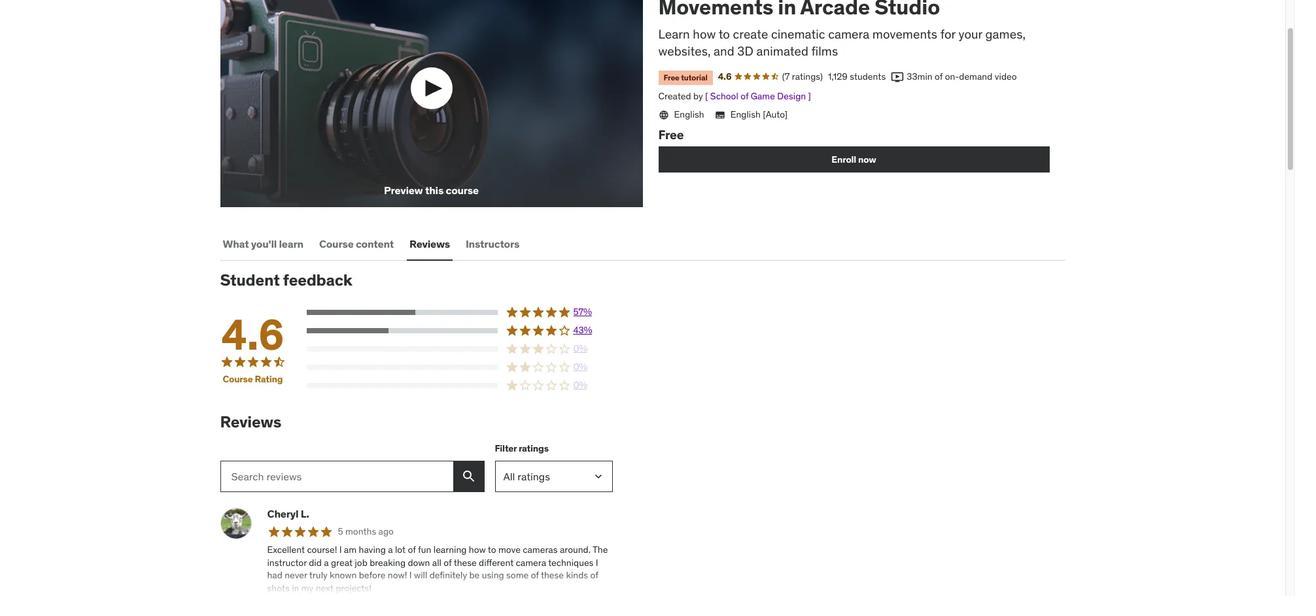 Task type: vqa. For each thing, say whether or not it's contained in the screenshot.
Online Business link
no



Task type: locate. For each thing, give the bounding box(es) containing it.
ratings)
[[792, 71, 823, 82]]

i
[[339, 544, 342, 556], [596, 557, 599, 569], [410, 570, 412, 582]]

0 horizontal spatial course
[[223, 373, 253, 385]]

create
[[733, 26, 769, 42]]

1 vertical spatial these
[[541, 570, 564, 582]]

1 horizontal spatial course
[[319, 237, 354, 250]]

course content button
[[317, 229, 397, 260]]

cameras
[[523, 544, 558, 556]]

1 vertical spatial free
[[659, 127, 684, 143]]

these
[[454, 557, 477, 569], [541, 570, 564, 582]]

move
[[499, 544, 521, 556]]

free tutorial
[[664, 72, 708, 82]]

reviews down preview this course
[[410, 237, 450, 250]]

1 vertical spatial reviews
[[220, 412, 282, 433]]

1 horizontal spatial i
[[410, 570, 412, 582]]

1 vertical spatial course
[[223, 373, 253, 385]]

1 vertical spatial a
[[324, 557, 329, 569]]

free
[[664, 72, 680, 82], [659, 127, 684, 143]]

these up be
[[454, 557, 477, 569]]

0 vertical spatial 4.6
[[718, 71, 732, 82]]

instructors
[[466, 237, 520, 250]]

1 vertical spatial 0%
[[574, 361, 588, 373]]

1 vertical spatial to
[[488, 544, 496, 556]]

websites,
[[659, 43, 711, 59]]

free up created in the right of the page
[[664, 72, 680, 82]]

reviews inside button
[[410, 237, 450, 250]]

1 vertical spatial i
[[596, 557, 599, 569]]

1 horizontal spatial 4.6
[[718, 71, 732, 82]]

4.6 up school
[[718, 71, 732, 82]]

camera inside excellent course! i am having a lot of fun learning how to move cameras around. the instructor did a great job breaking down all of these different camera techniques i had never truly known before now! i will definitely be using some of these kinds of shots in my next projects!
[[516, 557, 546, 569]]

0 horizontal spatial 4.6
[[221, 309, 284, 361]]

created
[[659, 90, 692, 102]]

1,129 students
[[828, 71, 886, 82]]

1 horizontal spatial these
[[541, 570, 564, 582]]

on-
[[945, 71, 960, 82]]

now!
[[388, 570, 407, 582]]

enroll
[[832, 154, 857, 166]]

lot
[[395, 544, 406, 556]]

0% for first 0% button
[[574, 343, 588, 355]]

english [auto]
[[731, 108, 788, 120]]

1 english from the left
[[674, 108, 705, 120]]

57% button
[[307, 306, 613, 319]]

0 horizontal spatial how
[[469, 544, 486, 556]]

course inside button
[[319, 237, 354, 250]]

0 vertical spatial 0% button
[[307, 343, 613, 356]]

animated
[[757, 43, 809, 59]]

1 vertical spatial 0% button
[[307, 361, 613, 374]]

job
[[355, 557, 368, 569]]

of right all
[[444, 557, 452, 569]]

0 horizontal spatial english
[[674, 108, 705, 120]]

next
[[316, 583, 334, 595]]

0 horizontal spatial camera
[[516, 557, 546, 569]]

never
[[285, 570, 307, 582]]

months
[[346, 526, 376, 538]]

free for free
[[659, 127, 684, 143]]

learn how to create cinematic camera movements for your games, websites, and 3d animated films
[[659, 26, 1026, 59]]

camera down 'cameras'
[[516, 557, 546, 569]]

0 vertical spatial to
[[719, 26, 730, 42]]

school
[[711, 90, 739, 102]]

1 horizontal spatial how
[[693, 26, 716, 42]]

to up and
[[719, 26, 730, 42]]

cheryl
[[267, 508, 299, 521]]

1 vertical spatial 4.6
[[221, 309, 284, 361]]

0 horizontal spatial to
[[488, 544, 496, 556]]

am
[[344, 544, 357, 556]]

design
[[778, 90, 806, 102]]

0 horizontal spatial reviews
[[220, 412, 282, 433]]

of right lot
[[408, 544, 416, 556]]

0% for 3rd 0% button
[[574, 380, 588, 391]]

1 horizontal spatial a
[[388, 544, 393, 556]]

a left lot
[[388, 544, 393, 556]]

free down course language image on the right of page
[[659, 127, 684, 143]]

student
[[220, 270, 280, 291]]

0 vertical spatial how
[[693, 26, 716, 42]]

some
[[507, 570, 529, 582]]

2 0% from the top
[[574, 361, 588, 373]]

1 vertical spatial camera
[[516, 557, 546, 569]]

how inside excellent course! i am having a lot of fun learning how to move cameras around. the instructor did a great job breaking down all of these different camera techniques i had never truly known before now! i will definitely be using some of these kinds of shots in my next projects!
[[469, 544, 486, 556]]

2 vertical spatial 0%
[[574, 380, 588, 391]]

to inside learn how to create cinematic camera movements for your games, websites, and 3d animated films
[[719, 26, 730, 42]]

0 vertical spatial course
[[319, 237, 354, 250]]

reviews
[[410, 237, 450, 250], [220, 412, 282, 433]]

how
[[693, 26, 716, 42], [469, 544, 486, 556]]

course rating
[[223, 373, 283, 385]]

a right did
[[324, 557, 329, 569]]

0 horizontal spatial these
[[454, 557, 477, 569]]

definitely
[[430, 570, 467, 582]]

reviews down course rating
[[220, 412, 282, 433]]

english for english [auto]
[[731, 108, 761, 120]]

5 months ago
[[338, 526, 394, 538]]

these down "techniques"
[[541, 570, 564, 582]]

how up the different
[[469, 544, 486, 556]]

game
[[751, 90, 776, 102]]

having
[[359, 544, 386, 556]]

course
[[319, 237, 354, 250], [223, 373, 253, 385]]

1 horizontal spatial reviews
[[410, 237, 450, 250]]

learn
[[279, 237, 304, 250]]

0 horizontal spatial i
[[339, 544, 342, 556]]

1 0% from the top
[[574, 343, 588, 355]]

will
[[414, 570, 428, 582]]

camera
[[829, 26, 870, 42], [516, 557, 546, 569]]

english
[[674, 108, 705, 120], [731, 108, 761, 120]]

1 vertical spatial how
[[469, 544, 486, 556]]

down
[[408, 557, 430, 569]]

submit search image
[[461, 469, 477, 485]]

course for course content
[[319, 237, 354, 250]]

[auto]
[[763, 108, 788, 120]]

english down by
[[674, 108, 705, 120]]

all
[[432, 557, 442, 569]]

student feedback
[[220, 270, 352, 291]]

how up and
[[693, 26, 716, 42]]

great
[[331, 557, 353, 569]]

filter
[[495, 443, 517, 455]]

this
[[425, 184, 444, 197]]

3 0% from the top
[[574, 380, 588, 391]]

to
[[719, 26, 730, 42], [488, 544, 496, 556]]

4.6 for cheryl l.
[[221, 309, 284, 361]]

english down created by [ school of game design ] at top right
[[731, 108, 761, 120]]

i left am
[[339, 544, 342, 556]]

1 horizontal spatial camera
[[829, 26, 870, 42]]

i down the
[[596, 557, 599, 569]]

2 horizontal spatial i
[[596, 557, 599, 569]]

57%
[[574, 306, 592, 318]]

excellent course! i am having a lot of fun learning how to move cameras around. the instructor did a great job breaking down all of these different camera techniques i had never truly known before now! i will definitely be using some of these kinds of shots in my next projects!
[[267, 544, 608, 595]]

l.
[[301, 508, 309, 521]]

how inside learn how to create cinematic camera movements for your games, websites, and 3d animated films
[[693, 26, 716, 42]]

4.6 for 33min
[[718, 71, 732, 82]]

ratings
[[519, 443, 549, 455]]

games,
[[986, 26, 1026, 42]]

]
[[809, 90, 811, 102]]

my
[[302, 583, 314, 595]]

cheryl l.
[[267, 508, 309, 521]]

fun
[[418, 544, 432, 556]]

0 vertical spatial reviews
[[410, 237, 450, 250]]

2 english from the left
[[731, 108, 761, 120]]

1 horizontal spatial english
[[731, 108, 761, 120]]

course!
[[307, 544, 337, 556]]

0 vertical spatial camera
[[829, 26, 870, 42]]

0 vertical spatial 0%
[[574, 343, 588, 355]]

your
[[959, 26, 983, 42]]

3 0% button from the top
[[307, 380, 613, 393]]

of
[[935, 71, 943, 82], [741, 90, 749, 102], [408, 544, 416, 556], [444, 557, 452, 569], [531, 570, 539, 582], [591, 570, 599, 582]]

4.6 up course rating
[[221, 309, 284, 361]]

course left rating
[[223, 373, 253, 385]]

0% for second 0% button from the top
[[574, 361, 588, 373]]

feedback
[[283, 270, 352, 291]]

of left the on-
[[935, 71, 943, 82]]

reviews button
[[407, 229, 453, 260]]

course left content
[[319, 237, 354, 250]]

i left 'will'
[[410, 570, 412, 582]]

projects!
[[336, 583, 372, 595]]

excellent
[[267, 544, 305, 556]]

to up the different
[[488, 544, 496, 556]]

1 horizontal spatial to
[[719, 26, 730, 42]]

2 vertical spatial 0% button
[[307, 380, 613, 393]]

0 vertical spatial a
[[388, 544, 393, 556]]

camera up films on the top right of the page
[[829, 26, 870, 42]]

0 vertical spatial free
[[664, 72, 680, 82]]

preview this course
[[384, 184, 479, 197]]

course content
[[319, 237, 394, 250]]

films
[[812, 43, 838, 59]]



Task type: describe. For each thing, give the bounding box(es) containing it.
3d
[[738, 43, 754, 59]]

[
[[706, 90, 708, 102]]

for
[[941, 26, 956, 42]]

of right some
[[531, 570, 539, 582]]

rating
[[255, 373, 283, 385]]

known
[[330, 570, 357, 582]]

(7
[[783, 71, 790, 82]]

techniques
[[549, 557, 594, 569]]

created by [ school of game design ]
[[659, 90, 811, 102]]

learn
[[659, 26, 690, 42]]

ago
[[379, 526, 394, 538]]

had
[[267, 570, 283, 582]]

0 horizontal spatial a
[[324, 557, 329, 569]]

1 0% button from the top
[[307, 343, 613, 356]]

0 vertical spatial these
[[454, 557, 477, 569]]

shots
[[267, 583, 290, 595]]

kinds
[[566, 570, 588, 582]]

of left game at the right of page
[[741, 90, 749, 102]]

2 0% button from the top
[[307, 361, 613, 374]]

be
[[470, 570, 480, 582]]

tutorial
[[681, 72, 708, 82]]

breaking
[[370, 557, 406, 569]]

43%
[[574, 325, 593, 337]]

using
[[482, 570, 504, 582]]

1,129
[[828, 71, 848, 82]]

5
[[338, 526, 343, 538]]

free for free tutorial
[[664, 72, 680, 82]]

enroll now button
[[659, 147, 1050, 173]]

instructors button
[[463, 229, 522, 260]]

Search reviews text field
[[220, 461, 453, 493]]

around.
[[560, 544, 591, 556]]

filter ratings
[[495, 443, 549, 455]]

what
[[223, 237, 249, 250]]

did
[[309, 557, 322, 569]]

to inside excellent course! i am having a lot of fun learning how to move cameras around. the instructor did a great job breaking down all of these different camera techniques i had never truly known before now! i will definitely be using some of these kinds of shots in my next projects!
[[488, 544, 496, 556]]

in
[[292, 583, 299, 595]]

33min
[[907, 71, 933, 82]]

closed captions image
[[715, 110, 726, 120]]

the
[[593, 544, 608, 556]]

learning
[[434, 544, 467, 556]]

you'll
[[251, 237, 277, 250]]

camera inside learn how to create cinematic camera movements for your games, websites, and 3d animated films
[[829, 26, 870, 42]]

course for course rating
[[223, 373, 253, 385]]

and
[[714, 43, 735, 59]]

small image
[[892, 71, 905, 84]]

instructor
[[267, 557, 307, 569]]

content
[[356, 237, 394, 250]]

[ school of game design ] link
[[706, 90, 811, 102]]

cinematic
[[772, 26, 826, 42]]

of right kinds
[[591, 570, 599, 582]]

course language image
[[659, 110, 669, 120]]

demand
[[960, 71, 993, 82]]

before
[[359, 570, 386, 582]]

43% button
[[307, 325, 613, 338]]

what you'll learn button
[[220, 229, 306, 260]]

movements
[[873, 26, 938, 42]]

course
[[446, 184, 479, 197]]

by
[[694, 90, 703, 102]]

preview this course button
[[220, 0, 643, 208]]

now
[[859, 154, 877, 166]]

truly
[[309, 570, 328, 582]]

english for english
[[674, 108, 705, 120]]

video
[[995, 71, 1017, 82]]

0 vertical spatial i
[[339, 544, 342, 556]]

students
[[850, 71, 886, 82]]

different
[[479, 557, 514, 569]]

preview
[[384, 184, 423, 197]]

2 vertical spatial i
[[410, 570, 412, 582]]

what you'll learn
[[223, 237, 304, 250]]



